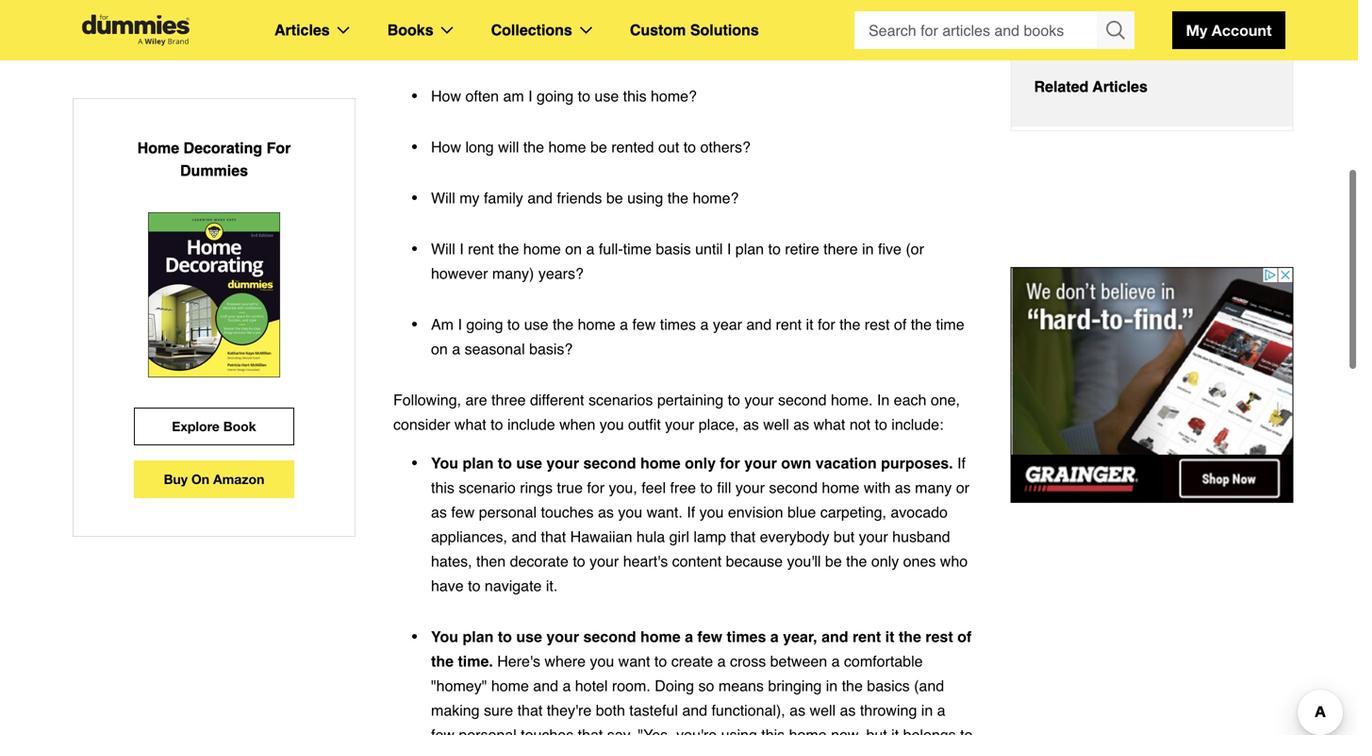 Task type: locate. For each thing, give the bounding box(es) containing it.
use up rings
[[517, 454, 543, 472]]

you up following on the left of the page
[[513, 0, 537, 5]]

be
[[591, 138, 608, 156], [607, 189, 623, 207], [826, 553, 842, 570]]

yourself
[[394, 12, 446, 29]]

personal inside here's where you want to create a cross between a comfortable "homey" home and a hotel room. doing so means bringing in the basics (and making sure that they're both tasteful and functional), as well as throwing in a few personal touches that say, "yes, you're using this home now, but it belongs
[[459, 726, 517, 735]]

using down rented at left
[[628, 189, 664, 207]]

plan inside 'you plan to use your second home a few times a year, and rent it the rest of the time.'
[[463, 628, 494, 646]]

you're inside here's where you want to create a cross between a comfortable "homey" home and a hotel room. doing so means bringing in the basics (and making sure that they're both tasteful and functional), as well as throwing in a few personal touches that say, "yes, you're using this home now, but it belongs
[[677, 726, 717, 735]]

use inside am i going to use the home a few times a year and rent it for the rest of the time on a seasonal basis?
[[524, 316, 549, 333]]

1 vertical spatial on
[[566, 240, 582, 258]]

articles inside button
[[1093, 78, 1148, 95]]

in down the (and
[[922, 702, 934, 719]]

include:
[[892, 416, 944, 433]]

0 horizontal spatial using
[[628, 189, 664, 207]]

to inside here's where you want to create a cross between a comfortable "homey" home and a hotel room. doing so means bringing in the basics (and making sure that they're both tasteful and functional), as well as throwing in a few personal touches that say, "yes, you're using this home now, but it belongs
[[655, 653, 667, 670]]

home left now,
[[790, 726, 827, 735]]

1 horizontal spatial rent
[[776, 316, 802, 333]]

articles
[[275, 21, 330, 39], [1093, 78, 1148, 95]]

as
[[744, 416, 759, 433], [794, 416, 810, 433], [895, 479, 911, 496], [431, 503, 447, 521], [598, 503, 614, 521], [790, 702, 806, 719], [840, 702, 856, 719]]

0 horizontal spatial articles
[[275, 21, 330, 39]]

how for how long will the home be rented out to others?
[[431, 138, 461, 156]]

0 vertical spatial if
[[958, 454, 966, 472]]

retire
[[785, 240, 820, 258]]

0 vertical spatial rent
[[468, 240, 494, 258]]

using down functional),
[[722, 726, 758, 735]]

0 horizontal spatial well
[[764, 416, 790, 433]]

1 vertical spatial touches
[[521, 726, 574, 735]]

group
[[855, 11, 1135, 49]]

husband
[[893, 528, 951, 545]]

consider
[[394, 416, 451, 433]]

0 vertical spatial in
[[863, 240, 874, 258]]

in
[[863, 240, 874, 258], [826, 677, 838, 695], [922, 702, 934, 719]]

1 horizontal spatial have
[[541, 0, 574, 5]]

appliances,
[[431, 528, 508, 545]]

rest inside am i going to use the home a few times a year and rent it for the rest of the time on a seasonal basis?
[[865, 316, 890, 333]]

your up envision
[[736, 479, 765, 496]]

in
[[878, 391, 890, 409]]

for right true
[[587, 479, 605, 496]]

doing
[[655, 677, 695, 695]]

so
[[699, 677, 715, 695]]

i
[[529, 87, 533, 105], [460, 240, 464, 258], [728, 240, 732, 258], [458, 316, 462, 333]]

1 vertical spatial times
[[727, 628, 767, 646]]

0 vertical spatial personal
[[479, 503, 537, 521]]

rest
[[865, 316, 890, 333], [926, 628, 954, 646]]

using
[[628, 189, 664, 207], [722, 726, 758, 735]]

that
[[541, 528, 566, 545], [731, 528, 756, 545], [518, 702, 543, 719], [578, 726, 603, 735]]

and inside 'you plan to use your second home a few times a year, and rent it the rest of the time.'
[[822, 628, 849, 646]]

to right want
[[655, 653, 667, 670]]

1 horizontal spatial articles
[[1093, 78, 1148, 95]]

few up appliances,
[[451, 503, 475, 521]]

second left home.
[[779, 391, 827, 409]]

1 vertical spatial home?
[[693, 189, 739, 207]]

1 you from the top
[[431, 454, 459, 472]]

few inside if this scenario rings true for you, feel free to fill your second home with as many or as few personal touches as you want. if you envision blue carpeting, avocado appliances, and that hawaiian hula girl lamp that everybody but your husband hates, then decorate to your heart's content because you'll be the only ones who have to navigate it.
[[451, 503, 475, 521]]

0 horizontal spatial for
[[587, 479, 605, 496]]

1 vertical spatial be
[[607, 189, 623, 207]]

that up 'decorate'
[[541, 528, 566, 545]]

many)
[[493, 265, 535, 282]]

1 vertical spatial in
[[826, 677, 838, 695]]

1 vertical spatial well
[[810, 702, 836, 719]]

heart's
[[624, 553, 668, 570]]

a left year at the right of page
[[701, 316, 709, 333]]

1 will from the top
[[431, 189, 456, 207]]

times inside 'you plan to use your second home a few times a year, and rent it the rest of the time.'
[[727, 628, 767, 646]]

touches down true
[[541, 503, 594, 521]]

use inside 'you plan to use your second home a few times a year, and rent it the rest of the time.'
[[517, 628, 543, 646]]

the inside will i rent the home on a full-time basis until i plan to retire there in five (or however many) years?
[[498, 240, 519, 258]]

to up here's in the bottom left of the page
[[498, 628, 512, 646]]

and up 'decorate'
[[512, 528, 537, 545]]

0 vertical spatial have
[[541, 0, 574, 5]]

1 vertical spatial plan
[[463, 454, 494, 472]]

not
[[850, 416, 871, 433]]

have up questions,
[[541, 0, 574, 5]]

personal down sure
[[459, 726, 517, 735]]

times inside am i going to use the home a few times a year and rent it for the rest of the time on a seasonal basis?
[[660, 316, 697, 333]]

1 vertical spatial only
[[872, 553, 900, 570]]

2 vertical spatial be
[[826, 553, 842, 570]]

1 vertical spatial rent
[[776, 316, 802, 333]]

2 vertical spatial it
[[892, 726, 900, 735]]

going up seasonal
[[467, 316, 503, 333]]

home up years?
[[524, 240, 561, 258]]

following
[[476, 12, 535, 29]]

0 vertical spatial going
[[711, 0, 748, 5]]

will my family and friends be using the home?
[[431, 189, 739, 207]]

0 vertical spatial well
[[764, 416, 790, 433]]

0 horizontal spatial but
[[834, 528, 855, 545]]

few inside here's where you want to create a cross between a comfortable "homey" home and a hotel room. doing so means bringing in the basics (and making sure that they're both tasteful and functional), as well as throwing in a few personal touches that say, "yes, you're using this home now, but it belongs
[[431, 726, 455, 735]]

second down the own
[[769, 479, 818, 496]]

feel
[[642, 479, 666, 496]]

2 you from the top
[[431, 628, 459, 646]]

answer
[[641, 12, 690, 29]]

it inside 'you plan to use your second home a few times a year, and rent it the rest of the time.'
[[886, 628, 895, 646]]

2 vertical spatial rent
[[853, 628, 882, 646]]

true
[[557, 479, 583, 496]]

1 horizontal spatial only
[[872, 553, 900, 570]]

will up however
[[431, 240, 456, 258]]

0 vertical spatial be
[[591, 138, 608, 156]]

1 vertical spatial have
[[431, 577, 464, 595]]

1 horizontal spatial time
[[937, 316, 965, 333]]

that down both
[[578, 726, 603, 735]]

and inside if this scenario rings true for you, feel free to fill your second home with as many or as few personal touches as you want. if you envision blue carpeting, avocado appliances, and that hawaiian hula girl lamp that everybody but your husband hates, then decorate to your heart's content because you'll be the only ones who have to navigate it.
[[512, 528, 537, 545]]

of down who
[[958, 628, 972, 646]]

only inside if this scenario rings true for you, feel free to fill your second home with as many or as few personal touches as you want. if you envision blue carpeting, avocado appliances, and that hawaiian hula girl lamp that everybody but your husband hates, then decorate to your heart's content because you'll be the only ones who have to navigate it.
[[872, 553, 900, 570]]

purposes.
[[882, 454, 954, 472]]

it down retire
[[806, 316, 814, 333]]

for up fill
[[720, 454, 741, 472]]

"homey"
[[431, 677, 487, 695]]

there
[[824, 240, 858, 258]]

personal down scenario
[[479, 503, 537, 521]]

making
[[431, 702, 480, 719]]

home down "vacation"
[[822, 479, 860, 496]]

1 horizontal spatial using
[[722, 726, 758, 735]]

articles left open article categories icon
[[275, 21, 330, 39]]

will for will i rent the home on a full-time basis until i plan to retire there in five (or however many) years?
[[431, 240, 456, 258]]

to left fill
[[701, 479, 713, 496]]

a up scenarios
[[620, 316, 629, 333]]

you up hotel
[[590, 653, 615, 670]]

2 vertical spatial going
[[467, 316, 503, 333]]

you're
[[666, 0, 707, 5], [677, 726, 717, 735]]

buy on amazon link
[[134, 461, 294, 498]]

1 vertical spatial for
[[720, 454, 741, 472]]

family
[[484, 189, 524, 207]]

1 vertical spatial but
[[867, 726, 888, 735]]

you inside here's where you want to create a cross between a comfortable "homey" home and a hotel room. doing so means bringing in the basics (and making sure that they're both tasteful and functional), as well as throwing in a few personal touches that say, "yes, you're using this home now, but it belongs
[[590, 653, 615, 670]]

0 horizontal spatial rent
[[468, 240, 494, 258]]

it up comfortable
[[886, 628, 895, 646]]

years?
[[539, 265, 584, 282]]

basis
[[656, 240, 691, 258]]

between
[[771, 653, 828, 670]]

1 vertical spatial using
[[722, 726, 758, 735]]

book image image
[[148, 212, 280, 377]]

home.
[[831, 391, 873, 409]]

personal
[[479, 503, 537, 521], [459, 726, 517, 735]]

and right year at the right of page
[[747, 316, 772, 333]]

it down throwing
[[892, 726, 900, 735]]

1 vertical spatial you
[[431, 628, 459, 646]]

use up basis?
[[524, 316, 549, 333]]

plan right the until
[[736, 240, 764, 258]]

and right year,
[[822, 628, 849, 646]]

home inside am i going to use the home a few times a year and rent it for the rest of the time on a seasonal basis?
[[578, 316, 616, 333]]

second inside 'you plan to use your second home a few times a year, and rent it the rest of the time.'
[[584, 628, 637, 646]]

will inside will i rent the home on a full-time basis until i plan to retire there in five (or however many) years?
[[431, 240, 456, 258]]

until
[[696, 240, 723, 258]]

2 horizontal spatial for
[[818, 316, 836, 333]]

0 horizontal spatial time
[[623, 240, 652, 258]]

0 horizontal spatial going
[[467, 316, 503, 333]]

0 vertical spatial using
[[628, 189, 664, 207]]

this inside to figure this out, you have to know how you're going to use your new place. ask yourself the following questions, and answer realistically based on your work and lifestyle:
[[456, 0, 479, 5]]

have down hates, at the bottom
[[431, 577, 464, 595]]

1 vertical spatial how
[[431, 138, 461, 156]]

book
[[223, 419, 256, 434]]

as up appliances,
[[431, 503, 447, 521]]

2 will from the top
[[431, 240, 456, 258]]

0 vertical spatial you
[[431, 454, 459, 472]]

0 horizontal spatial in
[[826, 677, 838, 695]]

1 vertical spatial of
[[958, 628, 972, 646]]

0 horizontal spatial what
[[455, 416, 487, 433]]

1 horizontal spatial in
[[863, 240, 874, 258]]

home down years?
[[578, 316, 616, 333]]

your down new in the right of the page
[[838, 12, 868, 29]]

sure
[[484, 702, 514, 719]]

0 vertical spatial how
[[431, 87, 461, 105]]

few up "create"
[[698, 628, 723, 646]]

0 vertical spatial times
[[660, 316, 697, 333]]

1 horizontal spatial well
[[810, 702, 836, 719]]

2 horizontal spatial rent
[[853, 628, 882, 646]]

2 how from the top
[[431, 138, 461, 156]]

1 vertical spatial personal
[[459, 726, 517, 735]]

as down 'bringing'
[[790, 702, 806, 719]]

decorate
[[510, 553, 569, 570]]

2 horizontal spatial on
[[817, 12, 834, 29]]

on down am
[[431, 340, 448, 358]]

use inside to figure this out, you have to know how you're going to use your new place. ask yourself the following questions, and answer realistically based on your work and lifestyle:
[[769, 0, 793, 5]]

each
[[894, 391, 927, 409]]

rent inside will i rent the home on a full-time basis until i plan to retire there in five (or however many) years?
[[468, 240, 494, 258]]

out
[[659, 138, 680, 156]]

open book categories image
[[441, 26, 454, 34]]

this left scenario
[[431, 479, 455, 496]]

rent right year at the right of page
[[776, 316, 802, 333]]

2 vertical spatial for
[[587, 479, 605, 496]]

if up or
[[958, 454, 966, 472]]

0 vertical spatial on
[[817, 12, 834, 29]]

home inside 'you plan to use your second home a few times a year, and rent it the rest of the time.'
[[641, 628, 681, 646]]

you
[[513, 0, 537, 5], [600, 416, 624, 433], [618, 503, 643, 521], [700, 503, 724, 521], [590, 653, 615, 670]]

1 how from the top
[[431, 87, 461, 105]]

a left year,
[[771, 628, 779, 646]]

only left ones
[[872, 553, 900, 570]]

rent up however
[[468, 240, 494, 258]]

0 horizontal spatial times
[[660, 316, 697, 333]]

0 vertical spatial rest
[[865, 316, 890, 333]]

have
[[541, 0, 574, 5], [431, 577, 464, 595]]

be right 'friends'
[[607, 189, 623, 207]]

1 horizontal spatial rest
[[926, 628, 954, 646]]

0 vertical spatial plan
[[736, 240, 764, 258]]

plan for your
[[463, 454, 494, 472]]

rent
[[468, 240, 494, 258], [776, 316, 802, 333], [853, 628, 882, 646]]

in left five
[[863, 240, 874, 258]]

you,
[[609, 479, 638, 496]]

but inside if this scenario rings true for you, feel free to fill your second home with as many or as few personal touches as you want. if you envision blue carpeting, avocado appliances, and that hawaiian hula girl lamp that everybody but your husband hates, then decorate to your heart's content because you'll be the only ones who have to navigate it.
[[834, 528, 855, 545]]

going inside to figure this out, you have to know how you're going to use your new place. ask yourself the following questions, and answer realistically based on your work and lifestyle:
[[711, 0, 748, 5]]

a left full-
[[587, 240, 595, 258]]

1 horizontal spatial going
[[537, 87, 574, 105]]

your left the own
[[745, 454, 777, 472]]

my account link
[[1173, 11, 1286, 49]]

how left often
[[431, 87, 461, 105]]

avocado
[[891, 503, 948, 521]]

1 vertical spatial time
[[937, 316, 965, 333]]

0 vertical spatial touches
[[541, 503, 594, 521]]

to up seasonal
[[508, 316, 520, 333]]

place.
[[863, 0, 903, 5]]

how
[[634, 0, 662, 5]]

0 horizontal spatial of
[[895, 316, 907, 333]]

to down then
[[468, 577, 481, 595]]

use up how long will the home be rented out to others?
[[595, 87, 619, 105]]

this left out,
[[456, 0, 479, 5]]

fill
[[717, 479, 732, 496]]

want
[[619, 653, 651, 670]]

0 horizontal spatial only
[[685, 454, 716, 472]]

you inside 'you plan to use your second home a few times a year, and rent it the rest of the time.'
[[431, 628, 459, 646]]

everybody
[[760, 528, 830, 545]]

for
[[818, 316, 836, 333], [720, 454, 741, 472], [587, 479, 605, 496]]

1 vertical spatial it
[[886, 628, 895, 646]]

2 vertical spatial on
[[431, 340, 448, 358]]

have inside to figure this out, you have to know how you're going to use your new place. ask yourself the following questions, and answer realistically based on your work and lifestyle:
[[541, 0, 574, 5]]

your up where
[[547, 628, 580, 646]]

my account
[[1187, 21, 1273, 39]]

for inside if this scenario rings true for you, feel free to fill your second home with as many or as few personal touches as you want. if you envision blue carpeting, avocado appliances, and that hawaiian hula girl lamp that everybody but your husband hates, then decorate to your heart's content because you'll be the only ones who have to navigate it.
[[587, 479, 605, 496]]

1 horizontal spatial for
[[720, 454, 741, 472]]

one,
[[931, 391, 961, 409]]

in inside will i rent the home on a full-time basis until i plan to retire there in five (or however many) years?
[[863, 240, 874, 258]]

0 vertical spatial will
[[431, 189, 456, 207]]

0 vertical spatial of
[[895, 316, 907, 333]]

1 vertical spatial articles
[[1093, 78, 1148, 95]]

0 vertical spatial but
[[834, 528, 855, 545]]

1 horizontal spatial of
[[958, 628, 972, 646]]

1 horizontal spatial times
[[727, 628, 767, 646]]

well inside here's where you want to create a cross between a comfortable "homey" home and a hotel room. doing so means bringing in the basics (and making sure that they're both tasteful and functional), as well as throwing in a few personal touches that say, "yes, you're using this home now, but it belongs
[[810, 702, 836, 719]]

0 horizontal spatial have
[[431, 577, 464, 595]]

2 vertical spatial plan
[[463, 628, 494, 646]]

plan
[[736, 240, 764, 258], [463, 454, 494, 472], [463, 628, 494, 646]]

time left basis
[[623, 240, 652, 258]]

0 horizontal spatial on
[[431, 340, 448, 358]]

your down pertaining
[[665, 416, 695, 433]]

2 horizontal spatial in
[[922, 702, 934, 719]]

time.
[[458, 653, 493, 670]]

1 vertical spatial you're
[[677, 726, 717, 735]]

use up here's in the bottom left of the page
[[517, 628, 543, 646]]

second inside if this scenario rings true for you, feel free to fill your second home with as many or as few personal touches as you want. if you envision blue carpeting, avocado appliances, and that hawaiian hula girl lamp that everybody but your husband hates, then decorate to your heart's content because you'll be the only ones who have to navigate it.
[[769, 479, 818, 496]]

it inside am i going to use the home a few times a year and rent it for the rest of the time on a seasonal basis?
[[806, 316, 814, 333]]

1 horizontal spatial what
[[814, 416, 846, 433]]

1 horizontal spatial if
[[958, 454, 966, 472]]

to left retire
[[769, 240, 781, 258]]

are
[[466, 391, 488, 409]]

in right 'bringing'
[[826, 677, 838, 695]]

related articles tab
[[1012, 47, 1293, 126]]

your down carpeting,
[[859, 528, 889, 545]]

what left not
[[814, 416, 846, 433]]

0 horizontal spatial rest
[[865, 316, 890, 333]]

how left long
[[431, 138, 461, 156]]

0 vertical spatial articles
[[275, 21, 330, 39]]

of up each
[[895, 316, 907, 333]]

how
[[431, 87, 461, 105], [431, 138, 461, 156]]

the down carpeting,
[[847, 553, 868, 570]]

others?
[[701, 138, 751, 156]]

1 vertical spatial rest
[[926, 628, 954, 646]]

new
[[831, 0, 859, 5]]

a
[[587, 240, 595, 258], [620, 316, 629, 333], [701, 316, 709, 333], [452, 340, 461, 358], [685, 628, 694, 646], [771, 628, 779, 646], [718, 653, 726, 670], [832, 653, 840, 670], [563, 677, 571, 695], [938, 702, 946, 719]]

rent up comfortable
[[853, 628, 882, 646]]

rent inside am i going to use the home a few times a year and rent it for the rest of the time on a seasonal basis?
[[776, 316, 802, 333]]

solutions
[[691, 21, 759, 39]]

1 vertical spatial going
[[537, 87, 574, 105]]

home? for will my family and friends be using the home?
[[693, 189, 739, 207]]

well inside following, are three different scenarios pertaining to your second home. in each one, consider what to include when you outfit your place, as well as what not to include:
[[764, 416, 790, 433]]

as right with
[[895, 479, 911, 496]]

a left the cross
[[718, 653, 726, 670]]

a up "create"
[[685, 628, 694, 646]]

2 vertical spatial in
[[922, 702, 934, 719]]

few inside 'you plan to use your second home a few times a year, and rent it the rest of the time.'
[[698, 628, 723, 646]]

plan up scenario
[[463, 454, 494, 472]]

1 horizontal spatial but
[[867, 726, 888, 735]]

only
[[685, 454, 716, 472], [872, 553, 900, 570]]

0 vertical spatial home?
[[651, 87, 697, 105]]

touches
[[541, 503, 594, 521], [521, 726, 574, 735]]

rent inside 'you plan to use your second home a few times a year, and rent it the rest of the time.'
[[853, 628, 882, 646]]

0 horizontal spatial if
[[687, 503, 696, 521]]

1 horizontal spatial on
[[566, 240, 582, 258]]

0 vertical spatial for
[[818, 316, 836, 333]]

you inside to figure this out, you have to know how you're going to use your new place. ask yourself the following questions, and answer realistically based on your work and lifestyle:
[[513, 0, 537, 5]]

2 horizontal spatial going
[[711, 0, 748, 5]]

this
[[456, 0, 479, 5], [623, 87, 647, 105], [431, 479, 455, 496], [762, 726, 785, 735]]

the left "basics"
[[842, 677, 863, 695]]

(and
[[915, 677, 945, 695]]

0 vertical spatial it
[[806, 316, 814, 333]]

on down new in the right of the page
[[817, 12, 834, 29]]

the inside here's where you want to create a cross between a comfortable "homey" home and a hotel room. doing so means bringing in the basics (and making sure that they're both tasteful and functional), as well as throwing in a few personal touches that say, "yes, you're using this home now, but it belongs
[[842, 677, 863, 695]]

for
[[267, 139, 291, 157]]

you're up answer
[[666, 0, 707, 5]]

explore
[[172, 419, 220, 434]]

1 what from the left
[[455, 416, 487, 433]]

1 vertical spatial will
[[431, 240, 456, 258]]

0 vertical spatial you're
[[666, 0, 707, 5]]

0 vertical spatial time
[[623, 240, 652, 258]]

say,
[[608, 726, 634, 735]]

means
[[719, 677, 764, 695]]



Task type: vqa. For each thing, say whether or not it's contained in the screenshot.
third Updated from the bottom of the page
no



Task type: describe. For each thing, give the bounding box(es) containing it.
am i going to use the home a few times a year and rent it for the rest of the time on a seasonal basis?
[[431, 316, 965, 358]]

and down "ask" on the top
[[908, 12, 933, 29]]

Search for articles and books text field
[[855, 11, 1099, 49]]

blue
[[788, 503, 817, 521]]

hula
[[637, 528, 665, 545]]

but inside here's where you want to create a cross between a comfortable "homey" home and a hotel room. doing so means bringing in the basics (and making sure that they're both tasteful and functional), as well as throwing in a few personal touches that say, "yes, you're using this home now, but it belongs
[[867, 726, 888, 735]]

to up 'realistically'
[[752, 0, 765, 5]]

a right between at right bottom
[[832, 653, 840, 670]]

you up the lamp
[[700, 503, 724, 521]]

you for you plan to use your second home only for your own vacation purposes.
[[431, 454, 459, 472]]

your up true
[[547, 454, 580, 472]]

collections
[[491, 21, 573, 39]]

a down the (and
[[938, 702, 946, 719]]

long
[[466, 138, 494, 156]]

a down where
[[563, 677, 571, 695]]

and down where
[[533, 677, 559, 695]]

few inside am i going to use the home a few times a year and rent it for the rest of the time on a seasonal basis?
[[633, 316, 656, 333]]

based
[[772, 12, 813, 29]]

second inside following, are three different scenarios pertaining to your second home. in each one, consider what to include when you outfit your place, as well as what not to include:
[[779, 391, 827, 409]]

you inside following, are three different scenarios pertaining to your second home. in each one, consider what to include when you outfit your place, as well as what not to include:
[[600, 416, 624, 433]]

time inside am i going to use the home a few times a year and rent it for the rest of the time on a seasonal basis?
[[937, 316, 965, 333]]

and down so
[[683, 702, 708, 719]]

envision
[[728, 503, 784, 521]]

1 vertical spatial if
[[687, 503, 696, 521]]

amazon
[[213, 471, 265, 487]]

rest inside 'you plan to use your second home a few times a year, and rent it the rest of the time.'
[[926, 628, 954, 646]]

rented
[[612, 138, 655, 156]]

on inside will i rent the home on a full-time basis until i plan to retire there in five (or however many) years?
[[566, 240, 582, 258]]

second up you,
[[584, 454, 637, 472]]

home? for how often am i going to use this home?
[[651, 87, 697, 105]]

rent for second
[[853, 628, 882, 646]]

custom
[[630, 21, 686, 39]]

the inside to figure this out, you have to know how you're going to use your new place. ask yourself the following questions, and answer realistically based on your work and lifestyle:
[[451, 12, 472, 29]]

buy
[[164, 471, 188, 487]]

going inside am i going to use the home a few times a year and rent it for the rest of the time on a seasonal basis?
[[467, 316, 503, 333]]

home down here's in the bottom left of the page
[[492, 677, 529, 695]]

advertisement element
[[1011, 267, 1294, 503]]

here's where you want to create a cross between a comfortable "homey" home and a hotel room. doing so means bringing in the basics (and making sure that they're both tasteful and functional), as well as throwing in a few personal touches that say, "yes, you're using this home now, but it belongs
[[431, 653, 973, 735]]

times for year
[[660, 316, 697, 333]]

as up the own
[[794, 416, 810, 433]]

of inside 'you plan to use your second home a few times a year, and rent it the rest of the time.'
[[958, 628, 972, 646]]

year
[[713, 316, 743, 333]]

hotel
[[575, 677, 608, 695]]

how often am i going to use this home?
[[431, 87, 697, 105]]

often
[[466, 87, 499, 105]]

a inside will i rent the home on a full-time basis until i plan to retire there in five (or however many) years?
[[587, 240, 595, 258]]

as right the place,
[[744, 416, 759, 433]]

dummies
[[180, 162, 248, 179]]

here's
[[498, 653, 541, 670]]

to right out
[[684, 138, 697, 156]]

2 what from the left
[[814, 416, 846, 433]]

(or
[[906, 240, 925, 258]]

if this scenario rings true for you, feel free to fill your second home with as many or as few personal touches as you want. if you envision blue carpeting, avocado appliances, and that hawaiian hula girl lamp that everybody but your husband hates, then decorate to your heart's content because you'll be the only ones who have to navigate it.
[[431, 454, 970, 595]]

am
[[503, 87, 524, 105]]

personal inside if this scenario rings true for you, feel free to fill your second home with as many or as few personal touches as you want. if you envision blue carpeting, avocado appliances, and that hawaiian hula girl lamp that everybody but your husband hates, then decorate to your heart's content because you'll be the only ones who have to navigate it.
[[479, 503, 537, 521]]

a down am
[[452, 340, 461, 358]]

this up rented at left
[[623, 87, 647, 105]]

home inside if this scenario rings true for you, feel free to fill your second home with as many or as few personal touches as you want. if you envision blue carpeting, avocado appliances, and that hawaiian hula girl lamp that everybody but your husband hates, then decorate to your heart's content because you'll be the only ones who have to navigate it.
[[822, 479, 860, 496]]

the right 'will'
[[524, 138, 545, 156]]

scenarios
[[589, 391, 653, 409]]

have inside if this scenario rings true for you, feel free to fill your second home with as many or as few personal touches as you want. if you envision blue carpeting, avocado appliances, and that hawaiian hula girl lamp that everybody but your husband hates, then decorate to your heart's content because you'll be the only ones who have to navigate it.
[[431, 577, 464, 595]]

my
[[460, 189, 480, 207]]

touches inside if this scenario rings true for you, feel free to fill your second home with as many or as few personal touches as you want. if you envision blue carpeting, avocado appliances, and that hawaiian hula girl lamp that everybody but your husband hates, then decorate to your heart's content because you'll be the only ones who have to navigate it.
[[541, 503, 594, 521]]

0 vertical spatial only
[[685, 454, 716, 472]]

to down three
[[491, 416, 503, 433]]

questions,
[[539, 12, 608, 29]]

following,
[[394, 391, 462, 409]]

and right 'family'
[[528, 189, 553, 207]]

plan inside will i rent the home on a full-time basis until i plan to retire there in five (or however many) years?
[[736, 240, 764, 258]]

home inside will i rent the home on a full-time basis until i plan to retire there in five (or however many) years?
[[524, 240, 561, 258]]

comfortable
[[845, 653, 923, 670]]

basis?
[[530, 340, 573, 358]]

plan for "homey"
[[463, 628, 494, 646]]

your down hawaiian
[[590, 553, 619, 570]]

open article categories image
[[338, 26, 350, 34]]

as up now,
[[840, 702, 856, 719]]

logo image
[[73, 15, 199, 46]]

buy on amazon
[[164, 471, 265, 487]]

to figure this out, you have to know how you're going to use your new place. ask yourself the following questions, and answer realistically based on your work and lifestyle:
[[394, 0, 933, 54]]

your right pertaining
[[745, 391, 774, 409]]

account
[[1212, 21, 1273, 39]]

to up how long will the home be rented out to others?
[[578, 87, 591, 105]]

explore book
[[172, 419, 256, 434]]

this inside if this scenario rings true for you, feel free to fill your second home with as many or as few personal touches as you want. if you envision blue carpeting, avocado appliances, and that hawaiian hula girl lamp that everybody but your husband hates, then decorate to your heart's content because you'll be the only ones who have to navigate it.
[[431, 479, 455, 496]]

full-
[[599, 240, 623, 258]]

you for you plan to use your second home a few times a year, and rent it the rest of the time.
[[431, 628, 459, 646]]

it for for
[[806, 316, 814, 333]]

home
[[137, 139, 179, 157]]

your inside 'you plan to use your second home a few times a year, and rent it the rest of the time.'
[[547, 628, 580, 646]]

home down how often am i going to use this home? at the top
[[549, 138, 587, 156]]

room.
[[612, 677, 651, 695]]

and down know
[[612, 12, 637, 29]]

to
[[394, 0, 409, 5]]

bringing
[[769, 677, 822, 695]]

explore book link
[[134, 408, 294, 445]]

include
[[508, 416, 556, 433]]

vacation
[[816, 454, 877, 472]]

custom solutions
[[630, 21, 759, 39]]

related articles tab list
[[1011, 0, 1294, 131]]

lamp
[[694, 528, 727, 545]]

am
[[431, 316, 454, 333]]

the down (or
[[911, 316, 932, 333]]

create
[[672, 653, 714, 670]]

close this dialog image
[[1331, 659, 1350, 677]]

time inside will i rent the home on a full-time basis until i plan to retire there in five (or however many) years?
[[623, 240, 652, 258]]

as up hawaiian
[[598, 503, 614, 521]]

you'll
[[788, 553, 822, 570]]

want.
[[647, 503, 683, 521]]

will
[[498, 138, 519, 156]]

they're
[[547, 702, 592, 719]]

that up because
[[731, 528, 756, 545]]

it for the
[[886, 628, 895, 646]]

on inside am i going to use the home a few times a year and rent it for the rest of the time on a seasonal basis?
[[431, 340, 448, 358]]

content
[[673, 553, 722, 570]]

scenario
[[459, 479, 516, 496]]

place,
[[699, 416, 739, 433]]

how for how often am i going to use this home?
[[431, 87, 461, 105]]

of inside am i going to use the home a few times a year and rent it for the rest of the time on a seasonal basis?
[[895, 316, 907, 333]]

to inside 'you plan to use your second home a few times a year, and rent it the rest of the time.'
[[498, 628, 512, 646]]

carpeting,
[[821, 503, 887, 521]]

the inside if this scenario rings true for you, feel free to fill your second home with as many or as few personal touches as you want. if you envision blue carpeting, avocado appliances, and that hawaiian hula girl lamp that everybody but your husband hates, then decorate to your heart's content because you'll be the only ones who have to navigate it.
[[847, 553, 868, 570]]

that right sure
[[518, 702, 543, 719]]

be for home
[[591, 138, 608, 156]]

it inside here's where you want to create a cross between a comfortable "homey" home and a hotel room. doing so means bringing in the basics (and making sure that they're both tasteful and functional), as well as throwing in a few personal touches that say, "yes, you're using this home now, but it belongs
[[892, 726, 900, 735]]

basics
[[868, 677, 910, 695]]

where
[[545, 653, 586, 670]]

rent for the
[[776, 316, 802, 333]]

and inside am i going to use the home a few times a year and rent it for the rest of the time on a seasonal basis?
[[747, 316, 772, 333]]

to up scenario
[[498, 454, 512, 472]]

the up basis?
[[553, 316, 574, 333]]

open collections list image
[[580, 26, 592, 34]]

to inside am i going to use the home a few times a year and rent it for the rest of the time on a seasonal basis?
[[508, 316, 520, 333]]

the up "homey" on the bottom left
[[431, 653, 454, 670]]

outfit
[[629, 416, 661, 433]]

decorating
[[184, 139, 262, 157]]

home up the feel
[[641, 454, 681, 472]]

girl
[[670, 528, 690, 545]]

books
[[388, 21, 434, 39]]

cross
[[730, 653, 766, 670]]

to down hawaiian
[[573, 553, 586, 570]]

this inside here's where you want to create a cross between a comfortable "homey" home and a hotel room. doing so means bringing in the basics (and making sure that they're both tasteful and functional), as well as throwing in a few personal touches that say, "yes, you're using this home now, but it belongs
[[762, 726, 785, 735]]

touches inside here's where you want to create a cross between a comfortable "homey" home and a hotel room. doing so means bringing in the basics (and making sure that they're both tasteful and functional), as well as throwing in a few personal touches that say, "yes, you're using this home now, but it belongs
[[521, 726, 574, 735]]

you down you,
[[618, 503, 643, 521]]

my
[[1187, 21, 1208, 39]]

for inside am i going to use the home a few times a year and rent it for the rest of the time on a seasonal basis?
[[818, 316, 836, 333]]

your up based
[[798, 0, 827, 5]]

five
[[879, 240, 902, 258]]

you're inside to figure this out, you have to know how you're going to use your new place. ask yourself the following questions, and answer realistically based on your work and lifestyle:
[[666, 0, 707, 5]]

to right not
[[875, 416, 888, 433]]

or
[[957, 479, 970, 496]]

be inside if this scenario rings true for you, feel free to fill your second home with as many or as few personal touches as you want. if you envision blue carpeting, avocado appliances, and that hawaiian hula girl lamp that everybody but your husband hates, then decorate to your heart's content because you'll be the only ones who have to navigate it.
[[826, 553, 842, 570]]

pertaining
[[658, 391, 724, 409]]

to up the place,
[[728, 391, 741, 409]]

hates,
[[431, 553, 472, 570]]

will for will my family and friends be using the home?
[[431, 189, 456, 207]]

on inside to figure this out, you have to know how you're going to use your new place. ask yourself the following questions, and answer realistically based on your work and lifestyle:
[[817, 12, 834, 29]]

times for year,
[[727, 628, 767, 646]]

you plan to use your second home a few times a year, and rent it the rest of the time.
[[431, 628, 972, 670]]

will i rent the home on a full-time basis until i plan to retire there in five (or however many) years?
[[431, 240, 925, 282]]

"yes,
[[638, 726, 673, 735]]

tasteful
[[630, 702, 678, 719]]

work
[[872, 12, 904, 29]]

the up comfortable
[[899, 628, 922, 646]]

the up home.
[[840, 316, 861, 333]]

free
[[670, 479, 696, 496]]

functional),
[[712, 702, 786, 719]]

be for friends
[[607, 189, 623, 207]]

hawaiian
[[571, 528, 633, 545]]

using inside here's where you want to create a cross between a comfortable "homey" home and a hotel room. doing so means bringing in the basics (and making sure that they're both tasteful and functional), as well as throwing in a few personal touches that say, "yes, you're using this home now, but it belongs
[[722, 726, 758, 735]]

to up questions,
[[578, 0, 591, 5]]

the up basis
[[668, 189, 689, 207]]

rings
[[520, 479, 553, 496]]

out,
[[483, 0, 509, 5]]

related articles
[[1035, 78, 1148, 95]]

now,
[[832, 726, 863, 735]]

to inside will i rent the home on a full-time basis until i plan to retire there in five (or however many) years?
[[769, 240, 781, 258]]

who
[[941, 553, 968, 570]]

because
[[726, 553, 783, 570]]

i inside am i going to use the home a few times a year and rent it for the rest of the time on a seasonal basis?
[[458, 316, 462, 333]]



